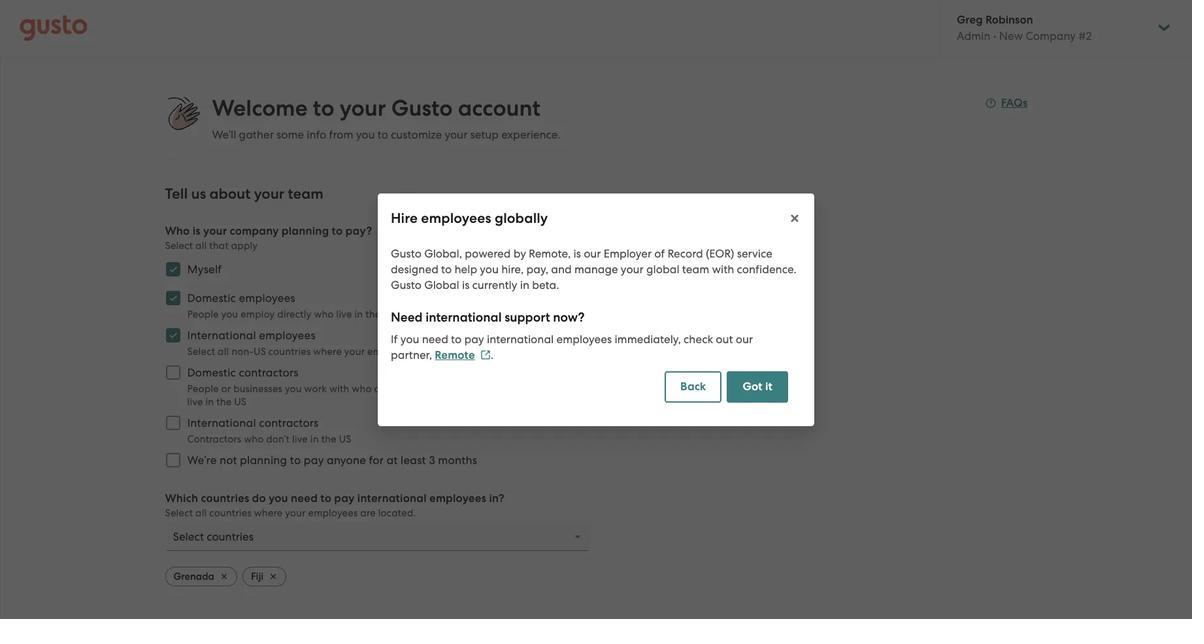 Task type: locate. For each thing, give the bounding box(es) containing it.
employees down if
[[368, 346, 417, 358]]

team
[[288, 185, 324, 203], [683, 263, 710, 276]]

0 vertical spatial select
[[165, 240, 193, 252]]

with right work at the left
[[330, 383, 350, 395]]

international up the located
[[426, 310, 502, 325]]

domestic up or in the bottom left of the page
[[187, 366, 236, 379]]

hire employees globally
[[391, 210, 548, 227]]

got it
[[743, 380, 773, 393]]

with
[[712, 263, 735, 276], [330, 383, 350, 395]]

which
[[165, 492, 198, 506]]

where
[[313, 346, 342, 358], [254, 508, 283, 519]]

to left pay?
[[332, 224, 343, 238]]

pay,
[[527, 263, 549, 276]]

2 horizontal spatial the
[[366, 309, 381, 320]]

1 vertical spatial need
[[291, 492, 318, 506]]

live right don't
[[292, 434, 308, 445]]

.
[[491, 348, 494, 361]]

2 domestic from the top
[[187, 366, 236, 379]]

3
[[429, 454, 436, 467]]

2 vertical spatial the
[[322, 434, 337, 445]]

people for domestic contractors
[[187, 383, 219, 395]]

you right from
[[356, 128, 375, 141]]

all down which
[[196, 508, 207, 519]]

don't
[[266, 434, 290, 445]]

1 domestic from the top
[[187, 292, 236, 305]]

0 horizontal spatial need
[[291, 492, 318, 506]]

people left or in the bottom left of the page
[[187, 383, 219, 395]]

0 vertical spatial countries
[[269, 346, 311, 358]]

need right do on the bottom left of page
[[291, 492, 318, 506]]

some
[[277, 128, 304, 141]]

0 vertical spatial people
[[187, 309, 219, 320]]

0 vertical spatial for
[[463, 383, 476, 395]]

1 vertical spatial with
[[330, 383, 350, 395]]

(eor)
[[706, 247, 735, 260]]

setup
[[471, 128, 499, 141]]

1 vertical spatial gusto
[[391, 247, 422, 260]]

specific
[[487, 383, 522, 395]]

1 vertical spatial live
[[187, 396, 203, 408]]

out
[[716, 333, 734, 346]]

for left at
[[369, 454, 384, 467]]

we're not planning to pay anyone for at least 3 months
[[187, 454, 478, 467]]

project,
[[525, 383, 560, 395]]

countries down the people you employ directly who live in the us
[[269, 346, 311, 358]]

us
[[383, 309, 396, 320], [254, 346, 266, 358], [234, 396, 247, 408], [339, 434, 352, 445]]

2 horizontal spatial is
[[574, 247, 581, 260]]

your left setup
[[445, 128, 468, 141]]

the down or in the bottom left of the page
[[217, 396, 232, 408]]

countries down not
[[209, 508, 252, 519]]

international contractors
[[187, 417, 319, 430]]

is inside who is your company planning to pay? select all that apply
[[193, 224, 201, 238]]

pay inside which countries do you need to pay international employees in? select all countries where your employees are located.
[[334, 492, 355, 506]]

team up who is your company planning to pay? select all that apply
[[288, 185, 324, 203]]

pay left anyone
[[304, 454, 324, 467]]

international
[[187, 329, 256, 342], [187, 417, 256, 430]]

you
[[356, 128, 375, 141], [480, 263, 499, 276], [221, 309, 238, 320], [401, 333, 420, 346], [285, 383, 302, 395], [269, 492, 288, 506]]

us
[[191, 185, 206, 203]]

where up work at the left
[[313, 346, 342, 358]]

1 horizontal spatial our
[[736, 333, 754, 346]]

1 vertical spatial pay
[[304, 454, 324, 467]]

the left need in the left of the page
[[366, 309, 381, 320]]

2 gusto from the top
[[391, 247, 422, 260]]

need inside which countries do you need to pay international employees in? select all countries where your employees are located.
[[291, 492, 318, 506]]

employees down the people you employ directly who live in the us
[[259, 329, 316, 342]]

1 vertical spatial for
[[369, 454, 384, 467]]

2 international from the top
[[187, 417, 256, 430]]

1 horizontal spatial pay
[[334, 492, 355, 506]]

where inside which countries do you need to pay international employees in? select all countries where your employees are located.
[[254, 508, 283, 519]]

your down the employer
[[621, 263, 644, 276]]

fiji link
[[243, 567, 287, 587]]

international employees
[[187, 329, 316, 342]]

Domestic contractors checkbox
[[159, 358, 187, 387]]

1 vertical spatial contractors
[[259, 417, 319, 430]]

Domestic employees checkbox
[[159, 284, 187, 313]]

1 vertical spatial where
[[254, 508, 283, 519]]

for left a on the bottom of page
[[463, 383, 476, 395]]

the up we're not planning to pay anyone for at least 3 months
[[322, 434, 337, 445]]

countries
[[269, 346, 311, 358], [201, 492, 249, 506], [209, 508, 252, 519]]

international up located.
[[358, 492, 427, 506]]

Myself checkbox
[[159, 255, 187, 284]]

our up manage
[[584, 247, 601, 260]]

0 vertical spatial all
[[196, 240, 207, 252]]

employees down we're not planning to pay anyone for at least 3 months
[[308, 508, 358, 519]]

your up the that
[[203, 224, 227, 238]]

International contractors checkbox
[[159, 409, 187, 438]]

your right about
[[254, 185, 285, 203]]

in down the hire,
[[520, 278, 530, 291]]

international up contractors
[[187, 417, 256, 430]]

you left work at the left
[[285, 383, 302, 395]]

contractors up don't
[[259, 417, 319, 430]]

people
[[187, 309, 219, 320], [187, 383, 219, 395]]

gusto up "designed"
[[391, 247, 422, 260]]

employees inside if you need to pay international employees immediately, check out our partner,
[[557, 333, 612, 346]]

0 vertical spatial pay
[[465, 333, 484, 346]]

you right do on the bottom left of page
[[269, 492, 288, 506]]

1 vertical spatial people
[[187, 383, 219, 395]]

to
[[313, 95, 335, 122], [378, 128, 388, 141], [332, 224, 343, 238], [441, 263, 452, 276], [451, 333, 462, 346], [290, 454, 301, 467], [321, 492, 332, 506]]

are inside people or businesses you work with who are under contract for a specific project, who live in the us
[[374, 383, 390, 395]]

1 vertical spatial international
[[187, 417, 256, 430]]

employees down now?
[[557, 333, 612, 346]]

global
[[647, 263, 680, 276]]

all inside who is your company planning to pay? select all that apply
[[196, 240, 207, 252]]

0 horizontal spatial our
[[584, 247, 601, 260]]

with down (eor)
[[712, 263, 735, 276]]

our right out
[[736, 333, 754, 346]]

gusto down "designed"
[[391, 278, 422, 291]]

select
[[165, 240, 193, 252], [187, 346, 215, 358], [165, 508, 193, 519]]

now?
[[553, 310, 585, 325]]

0 vertical spatial contractors
[[239, 366, 299, 379]]

live up international contractors checkbox
[[187, 396, 203, 408]]

are left "under"
[[374, 383, 390, 395]]

who
[[314, 309, 334, 320], [352, 383, 372, 395], [562, 383, 582, 395], [244, 434, 264, 445]]

gusto
[[392, 95, 453, 122], [391, 247, 422, 260], [391, 278, 422, 291]]

least
[[401, 454, 426, 467]]

designed
[[391, 263, 439, 276]]

1 horizontal spatial team
[[683, 263, 710, 276]]

2 vertical spatial international
[[358, 492, 427, 506]]

0 vertical spatial is
[[193, 224, 201, 238]]

contractors up businesses
[[239, 366, 299, 379]]

0 vertical spatial need
[[422, 333, 449, 346]]

myself
[[187, 263, 222, 276]]

who right project,
[[562, 383, 582, 395]]

got it button
[[728, 371, 789, 403]]

1 horizontal spatial is
[[462, 278, 470, 291]]

gusto up customize
[[392, 95, 453, 122]]

planning inside who is your company planning to pay? select all that apply
[[282, 224, 329, 238]]

months
[[438, 454, 478, 467]]

us up if
[[383, 309, 396, 320]]

2 vertical spatial is
[[462, 278, 470, 291]]

planning down contractors who don't live in the us
[[240, 454, 287, 467]]

team down record at top
[[683, 263, 710, 276]]

0 horizontal spatial is
[[193, 224, 201, 238]]

you down powered
[[480, 263, 499, 276]]

1 vertical spatial team
[[683, 263, 710, 276]]

1 horizontal spatial for
[[463, 383, 476, 395]]

is right who
[[193, 224, 201, 238]]

people for domestic employees
[[187, 309, 219, 320]]

you inside which countries do you need to pay international employees in? select all countries where your employees are located.
[[269, 492, 288, 506]]

your down we're not planning to pay anyone for at least 3 months
[[285, 508, 306, 519]]

need
[[422, 333, 449, 346], [291, 492, 318, 506]]

in inside gusto global, powered by remote, is our employer of record (eor) service designed to help you hire, pay, and manage your global team with confidence. gusto global is currently in beta.
[[520, 278, 530, 291]]

2 horizontal spatial pay
[[465, 333, 484, 346]]

2 vertical spatial select
[[165, 508, 193, 519]]

need up the located
[[422, 333, 449, 346]]

team inside gusto global, powered by remote, is our employer of record (eor) service designed to help you hire, pay, and manage your global team with confidence. gusto global is currently in beta.
[[683, 263, 710, 276]]

in up contractors
[[206, 396, 214, 408]]

tell us about your team
[[165, 185, 324, 203]]

2 people from the top
[[187, 383, 219, 395]]

countries left do on the bottom left of page
[[201, 492, 249, 506]]

0 horizontal spatial live
[[187, 396, 203, 408]]

1 horizontal spatial where
[[313, 346, 342, 358]]

1 horizontal spatial live
[[292, 434, 308, 445]]

1 international from the top
[[187, 329, 256, 342]]

contractors
[[187, 434, 242, 445]]

your inside which countries do you need to pay international employees in? select all countries where your employees are located.
[[285, 508, 306, 519]]

domestic down myself at the top of page
[[187, 292, 236, 305]]

0 horizontal spatial the
[[217, 396, 232, 408]]

of
[[655, 247, 665, 260]]

0 vertical spatial international
[[426, 310, 502, 325]]

welcome
[[212, 95, 308, 122]]

2 vertical spatial live
[[292, 434, 308, 445]]

international up "non-"
[[187, 329, 256, 342]]

people inside people or businesses you work with who are under contract for a specific project, who live in the us
[[187, 383, 219, 395]]

non-
[[232, 346, 254, 358]]

us inside people or businesses you work with who are under contract for a specific project, who live in the us
[[234, 396, 247, 408]]

1 vertical spatial our
[[736, 333, 754, 346]]

0 horizontal spatial with
[[330, 383, 350, 395]]

is up manage
[[574, 247, 581, 260]]

by
[[514, 247, 526, 260]]

select down who
[[165, 240, 193, 252]]

international inside which countries do you need to pay international employees in? select all countries where your employees are located.
[[358, 492, 427, 506]]

to inside who is your company planning to pay? select all that apply
[[332, 224, 343, 238]]

back button
[[665, 371, 722, 403]]

0 horizontal spatial where
[[254, 508, 283, 519]]

1 horizontal spatial with
[[712, 263, 735, 276]]

check
[[684, 333, 714, 346]]

0 vertical spatial domestic
[[187, 292, 236, 305]]

1 vertical spatial domestic
[[187, 366, 236, 379]]

select down which
[[165, 508, 193, 519]]

welcome to your gusto account we'll gather some info from you to customize your setup experience.
[[212, 95, 561, 141]]

1 gusto from the top
[[392, 95, 453, 122]]

and
[[551, 263, 572, 276]]

if
[[391, 333, 398, 346]]

employees
[[421, 210, 492, 227], [239, 292, 296, 305], [259, 329, 316, 342], [557, 333, 612, 346], [368, 346, 417, 358], [430, 492, 487, 506], [308, 508, 358, 519]]

our
[[584, 247, 601, 260], [736, 333, 754, 346]]

who down 'international contractors'
[[244, 434, 264, 445]]

people or businesses you work with who are under contract for a specific project, who live in the us
[[187, 383, 582, 408]]

employees down the months
[[430, 492, 487, 506]]

if you need to pay international employees immediately, check out our partner,
[[391, 333, 754, 361]]

people up international employees checkbox
[[187, 309, 219, 320]]

to down we're not planning to pay anyone for at least 3 months
[[321, 492, 332, 506]]

2 vertical spatial all
[[196, 508, 207, 519]]

0 vertical spatial gusto
[[392, 95, 453, 122]]

pay down anyone
[[334, 492, 355, 506]]

you right if
[[401, 333, 420, 346]]

pay up remote link
[[465, 333, 484, 346]]

planning right company
[[282, 224, 329, 238]]

are left the located
[[420, 346, 435, 358]]

1 vertical spatial international
[[487, 333, 554, 346]]

live
[[337, 309, 352, 320], [187, 396, 203, 408], [292, 434, 308, 445]]

a
[[479, 383, 485, 395]]

global
[[425, 278, 460, 291]]

0 vertical spatial live
[[337, 309, 352, 320]]

0 vertical spatial international
[[187, 329, 256, 342]]

contractors for international contractors
[[259, 417, 319, 430]]

0 vertical spatial planning
[[282, 224, 329, 238]]

in inside people or businesses you work with who are under contract for a specific project, who live in the us
[[206, 396, 214, 408]]

all left "non-"
[[218, 346, 229, 358]]

need international support now?
[[391, 310, 585, 325]]

1 horizontal spatial need
[[422, 333, 449, 346]]

anyone
[[327, 454, 366, 467]]

2 vertical spatial countries
[[209, 508, 252, 519]]

are left located.
[[361, 508, 376, 519]]

immediately,
[[615, 333, 681, 346]]

1 vertical spatial the
[[217, 396, 232, 408]]

0 vertical spatial our
[[584, 247, 601, 260]]

1 people from the top
[[187, 309, 219, 320]]

2 vertical spatial gusto
[[391, 278, 422, 291]]

all left the that
[[196, 240, 207, 252]]

gusto global, powered by remote, is our employer of record (eor) service designed to help you hire, pay, and manage your global team with confidence. gusto global is currently in beta.
[[391, 247, 797, 291]]

international down support at left
[[487, 333, 554, 346]]

domestic
[[187, 292, 236, 305], [187, 366, 236, 379]]

2 vertical spatial pay
[[334, 492, 355, 506]]

is down help
[[462, 278, 470, 291]]

select up the domestic contractors option
[[187, 346, 215, 358]]

employer
[[604, 247, 652, 260]]

live up select all non-us countries where your employees are located at the bottom of page
[[337, 309, 352, 320]]

hire,
[[502, 263, 524, 276]]

contractors
[[239, 366, 299, 379], [259, 417, 319, 430]]

0 horizontal spatial pay
[[304, 454, 324, 467]]

our inside if you need to pay international employees immediately, check out our partner,
[[736, 333, 754, 346]]

pay
[[465, 333, 484, 346], [304, 454, 324, 467], [334, 492, 355, 506]]

0 vertical spatial where
[[313, 346, 342, 358]]

the
[[366, 309, 381, 320], [217, 396, 232, 408], [322, 434, 337, 445]]

to up the located
[[451, 333, 462, 346]]

where down do on the bottom left of page
[[254, 508, 283, 519]]

grenada
[[174, 571, 214, 583]]

0 horizontal spatial team
[[288, 185, 324, 203]]

0 vertical spatial with
[[712, 263, 735, 276]]

account
[[458, 95, 541, 122]]

all inside which countries do you need to pay international employees in? select all countries where your employees are located.
[[196, 508, 207, 519]]

pay for international
[[465, 333, 484, 346]]

1 horizontal spatial the
[[322, 434, 337, 445]]

pay inside if you need to pay international employees immediately, check out our partner,
[[465, 333, 484, 346]]

we'll
[[212, 128, 236, 141]]

is
[[193, 224, 201, 238], [574, 247, 581, 260], [462, 278, 470, 291]]

us down businesses
[[234, 396, 247, 408]]

planning
[[282, 224, 329, 238], [240, 454, 287, 467]]

2 vertical spatial are
[[361, 508, 376, 519]]

1 vertical spatial are
[[374, 383, 390, 395]]

to down global, in the top left of the page
[[441, 263, 452, 276]]

to down contractors who don't live in the us
[[290, 454, 301, 467]]

in
[[520, 278, 530, 291], [355, 309, 363, 320], [206, 396, 214, 408], [311, 434, 319, 445]]

which countries do you need to pay international employees in? select all countries where your employees are located.
[[165, 492, 505, 519]]

select inside who is your company planning to pay? select all that apply
[[165, 240, 193, 252]]



Task type: describe. For each thing, give the bounding box(es) containing it.
with inside people or businesses you work with who are under contract for a specific project, who live in the us
[[330, 383, 350, 395]]

got
[[743, 380, 763, 393]]

or
[[221, 383, 231, 395]]

remote link
[[435, 348, 491, 362]]

1 vertical spatial planning
[[240, 454, 287, 467]]

company
[[230, 224, 279, 238]]

your up from
[[340, 95, 386, 122]]

located.
[[378, 508, 416, 519]]

dialog main content element
[[378, 238, 815, 426]]

powered
[[465, 247, 511, 260]]

2 horizontal spatial live
[[337, 309, 352, 320]]

domestic for domestic contractors
[[187, 366, 236, 379]]

about
[[210, 185, 251, 203]]

your up people or businesses you work with who are under contract for a specific project, who live in the us
[[345, 346, 365, 358]]

gather
[[239, 128, 274, 141]]

info
[[307, 128, 327, 141]]

apply
[[231, 240, 258, 252]]

need inside if you need to pay international employees immediately, check out our partner,
[[422, 333, 449, 346]]

you inside people or businesses you work with who are under contract for a specific project, who live in the us
[[285, 383, 302, 395]]

experience.
[[502, 128, 561, 141]]

account menu element
[[940, 0, 1173, 56]]

home image
[[20, 15, 88, 41]]

0 horizontal spatial for
[[369, 454, 384, 467]]

to up 'info'
[[313, 95, 335, 122]]

We're not planning to pay anyone for at least 3 months checkbox
[[159, 446, 187, 475]]

pay for anyone
[[304, 454, 324, 467]]

in?
[[489, 492, 505, 506]]

that
[[209, 240, 229, 252]]

businesses
[[234, 383, 283, 395]]

fiji
[[251, 571, 264, 583]]

us down international employees
[[254, 346, 266, 358]]

select inside which countries do you need to pay international employees in? select all countries where your employees are located.
[[165, 508, 193, 519]]

directly
[[277, 309, 312, 320]]

our inside gusto global, powered by remote, is our employer of record (eor) service designed to help you hire, pay, and manage your global team with confidence. gusto global is currently in beta.
[[584, 247, 601, 260]]

live inside people or businesses you work with who are under contract for a specific project, who live in the us
[[187, 396, 203, 408]]

people you employ directly who live in the us
[[187, 309, 396, 320]]

international inside if you need to pay international employees immediately, check out our partner,
[[487, 333, 554, 346]]

who
[[165, 224, 190, 238]]

currently
[[473, 278, 518, 291]]

we're
[[187, 454, 217, 467]]

the inside people or businesses you work with who are under contract for a specific project, who live in the us
[[217, 396, 232, 408]]

1 vertical spatial all
[[218, 346, 229, 358]]

at
[[387, 454, 398, 467]]

domestic contractors
[[187, 366, 299, 379]]

us up anyone
[[339, 434, 352, 445]]

work
[[304, 383, 327, 395]]

gusto global international employee suppor dialog
[[378, 193, 815, 426]]

in up select all non-us countries where your employees are located at the bottom of page
[[355, 309, 363, 320]]

who is your company planning to pay? select all that apply
[[165, 224, 372, 252]]

international for international employees
[[187, 329, 256, 342]]

faqs button
[[986, 95, 1028, 111]]

customize
[[391, 128, 442, 141]]

contractors who don't live in the us
[[187, 434, 352, 445]]

beta.
[[532, 278, 559, 291]]

do
[[252, 492, 266, 506]]

record
[[668, 247, 704, 260]]

contract
[[422, 383, 461, 395]]

domestic for domestic employees
[[187, 292, 236, 305]]

with inside gusto global, powered by remote, is our employer of record (eor) service designed to help you hire, pay, and manage your global team with confidence. gusto global is currently in beta.
[[712, 263, 735, 276]]

service
[[738, 247, 773, 260]]

for inside people or businesses you work with who are under contract for a specific project, who live in the us
[[463, 383, 476, 395]]

it
[[766, 380, 773, 393]]

back
[[681, 380, 707, 393]]

under
[[392, 383, 420, 395]]

0 vertical spatial team
[[288, 185, 324, 203]]

1 vertical spatial select
[[187, 346, 215, 358]]

confidence.
[[737, 263, 797, 276]]

global,
[[425, 247, 462, 260]]

globally
[[495, 210, 548, 227]]

to inside if you need to pay international employees immediately, check out our partner,
[[451, 333, 462, 346]]

from
[[329, 128, 354, 141]]

support
[[505, 310, 550, 325]]

international for international contractors
[[187, 417, 256, 430]]

hire
[[391, 210, 418, 227]]

your inside gusto global, powered by remote, is our employer of record (eor) service designed to help you hire, pay, and manage your global team with confidence. gusto global is currently in beta.
[[621, 263, 644, 276]]

not
[[220, 454, 237, 467]]

in up we're not planning to pay anyone for at least 3 months
[[311, 434, 319, 445]]

contractors for domestic contractors
[[239, 366, 299, 379]]

to inside gusto global, powered by remote, is our employer of record (eor) service designed to help you hire, pay, and manage your global team with confidence. gusto global is currently in beta.
[[441, 263, 452, 276]]

0 vertical spatial are
[[420, 346, 435, 358]]

select all non-us countries where your employees are located
[[187, 346, 473, 358]]

employ
[[241, 309, 275, 320]]

to left customize
[[378, 128, 388, 141]]

1 vertical spatial is
[[574, 247, 581, 260]]

gusto inside welcome to your gusto account we'll gather some info from you to customize your setup experience.
[[392, 95, 453, 122]]

remote
[[435, 348, 475, 362]]

remote,
[[529, 247, 571, 260]]

faqs
[[1002, 96, 1028, 110]]

grenada link
[[165, 567, 237, 587]]

0 vertical spatial the
[[366, 309, 381, 320]]

pay?
[[346, 224, 372, 238]]

tell
[[165, 185, 188, 203]]

who left "under"
[[352, 383, 372, 395]]

partner,
[[391, 348, 432, 361]]

located
[[438, 346, 473, 358]]

you inside welcome to your gusto account we'll gather some info from you to customize your setup experience.
[[356, 128, 375, 141]]

to inside which countries do you need to pay international employees in? select all countries where your employees are located.
[[321, 492, 332, 506]]

you inside gusto global, powered by remote, is our employer of record (eor) service designed to help you hire, pay, and manage your global team with confidence. gusto global is currently in beta.
[[480, 263, 499, 276]]

you inside if you need to pay international employees immediately, check out our partner,
[[401, 333, 420, 346]]

are inside which countries do you need to pay international employees in? select all countries where your employees are located.
[[361, 508, 376, 519]]

you down domestic employees
[[221, 309, 238, 320]]

1 vertical spatial countries
[[201, 492, 249, 506]]

International employees checkbox
[[159, 321, 187, 350]]

employees up global, in the top left of the page
[[421, 210, 492, 227]]

manage
[[575, 263, 618, 276]]

help
[[455, 263, 477, 276]]

your inside who is your company planning to pay? select all that apply
[[203, 224, 227, 238]]

who right the directly
[[314, 309, 334, 320]]

3 gusto from the top
[[391, 278, 422, 291]]

domestic employees
[[187, 292, 296, 305]]

employees up employ
[[239, 292, 296, 305]]



Task type: vqa. For each thing, say whether or not it's contained in the screenshot.
1st gusto from the bottom
yes



